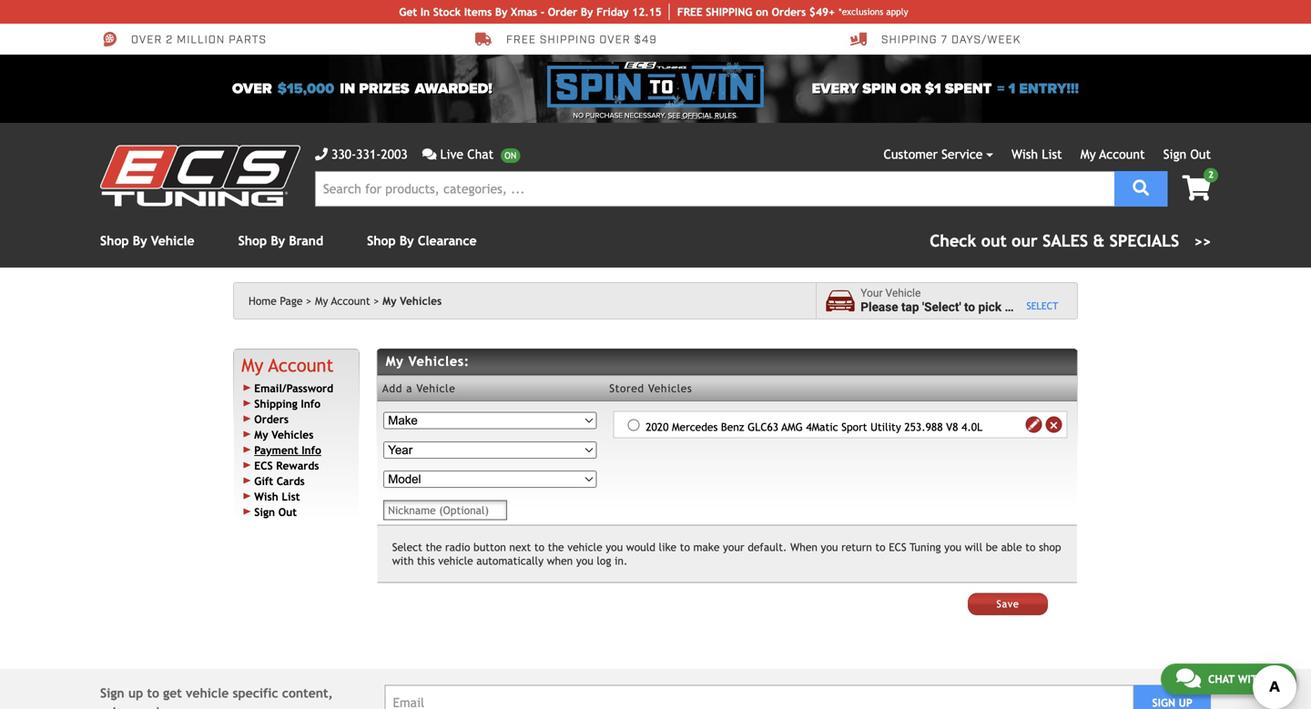 Task type: describe. For each thing, give the bounding box(es) containing it.
$1
[[925, 80, 942, 97]]

in
[[421, 5, 430, 18]]

friday
[[597, 5, 629, 18]]

to right next
[[535, 541, 545, 554]]

1 horizontal spatial wish list link
[[1012, 147, 1063, 162]]

sign inside the my account email/password shipping info orders my vehicles payment info ecs rewards gift cards wish list sign out
[[254, 506, 275, 519]]

phone image
[[315, 148, 328, 161]]

my right page
[[315, 295, 328, 307]]

$49
[[634, 33, 657, 47]]

radio
[[445, 541, 470, 554]]

please
[[861, 300, 899, 315]]

2003
[[381, 147, 408, 162]]

vehicles for stored vehicles
[[649, 382, 693, 395]]

your
[[723, 541, 745, 554]]

customer
[[884, 147, 938, 162]]

my right wish list in the right top of the page
[[1081, 147, 1096, 162]]

cards
[[277, 475, 305, 488]]

million
[[177, 33, 225, 47]]

sign for sign up to get vehicle specific content, sales, and more.
[[100, 686, 124, 701]]

benz
[[721, 421, 745, 434]]

my vehicles:
[[386, 354, 470, 369]]

be
[[986, 541, 998, 554]]

chat with us link
[[1161, 664, 1297, 695]]

account inside the my account email/password shipping info orders my vehicles payment info ecs rewards gift cards wish list sign out
[[269, 355, 334, 376]]

my account link for wish list
[[1081, 147, 1146, 162]]

$49+
[[810, 5, 835, 18]]

by for shop by clearance
[[400, 234, 414, 248]]

0 vertical spatial list
[[1042, 147, 1063, 162]]

get in stock items by xmas - order by friday 12.15
[[399, 5, 662, 18]]

you up in.
[[606, 541, 623, 554]]

pick
[[979, 300, 1002, 315]]

out inside the my account email/password shipping info orders my vehicles payment info ecs rewards gift cards wish list sign out
[[278, 506, 297, 519]]

sign for sign out
[[1164, 147, 1187, 162]]

2 vertical spatial my account link
[[242, 355, 334, 376]]

my account email/password shipping info orders my vehicles payment info ecs rewards gift cards wish list sign out
[[242, 355, 334, 519]]

in.
[[615, 555, 628, 568]]

free ship ping on orders $49+ *exclusions apply
[[677, 5, 909, 18]]

ship
[[706, 5, 729, 18]]

4matic
[[807, 421, 839, 434]]

vehicles inside the my account email/password shipping info orders my vehicles payment info ecs rewards gift cards wish list sign out
[[272, 428, 314, 441]]

253.988
[[905, 421, 943, 434]]

get
[[163, 686, 182, 701]]

live chat link
[[422, 145, 520, 164]]

shipping inside the my account email/password shipping info orders my vehicles payment info ecs rewards gift cards wish list sign out
[[254, 397, 298, 410]]

330-
[[332, 147, 356, 162]]

sales & specials link
[[930, 229, 1212, 253]]

tuning
[[910, 541, 942, 554]]

you left the log
[[576, 555, 594, 568]]

apply
[[887, 6, 909, 17]]

v8
[[947, 421, 959, 434]]

shop for shop by brand
[[238, 234, 267, 248]]

my account for page
[[315, 295, 370, 307]]

my up add
[[386, 354, 404, 369]]

see official rules link
[[668, 110, 737, 121]]

search image
[[1134, 180, 1150, 196]]

prizes
[[359, 80, 410, 97]]

to inside your vehicle please tap 'select' to pick a vehicle
[[965, 300, 976, 315]]

necessary.
[[625, 111, 666, 120]]

Nickname (Optional) text field
[[384, 501, 508, 521]]

live
[[440, 147, 464, 162]]

select for select link on the top
[[1027, 300, 1059, 312]]

every
[[812, 80, 859, 97]]

shipping 7 days/week link
[[851, 31, 1021, 47]]

sales & specials
[[1043, 231, 1180, 251]]

1 horizontal spatial with
[[1239, 673, 1265, 686]]

would
[[627, 541, 656, 554]]

see
[[668, 111, 681, 120]]

4.0l
[[962, 421, 983, 434]]

over for over 2 million parts
[[131, 33, 162, 47]]

ping
[[729, 5, 753, 18]]

this
[[417, 555, 435, 568]]

get
[[399, 5, 417, 18]]

rewards
[[276, 459, 319, 472]]

account for page
[[331, 295, 370, 307]]

1 horizontal spatial shipping
[[882, 33, 938, 47]]

×
[[1050, 415, 1059, 434]]

ecs tuning 'spin to win' contest logo image
[[547, 62, 764, 107]]

=
[[998, 80, 1005, 97]]

2020
[[646, 421, 669, 434]]

ecs inside select the radio button next to the vehicle you would like to make your default. when you return to ecs tuning you will be able to shop with this vehicle automatically when you log in.
[[889, 541, 907, 554]]

× link
[[1046, 415, 1063, 434]]

home page
[[249, 295, 303, 307]]

.
[[737, 111, 738, 120]]

orders link
[[254, 413, 289, 426]]

shop by clearance link
[[367, 234, 477, 248]]

days/week
[[952, 33, 1021, 47]]

1 horizontal spatial out
[[1191, 147, 1212, 162]]

no
[[573, 111, 584, 120]]

by right order
[[581, 5, 593, 18]]

my account link for home page
[[315, 295, 379, 307]]

items
[[464, 5, 492, 18]]

amg
[[782, 421, 803, 434]]

select the radio button next to the vehicle you would like to make your default. when you return to ecs tuning you will be able to shop with this vehicle automatically when you log in.
[[392, 541, 1062, 568]]

free
[[677, 5, 703, 18]]

0 vertical spatial info
[[301, 397, 321, 410]]

over 2 million parts link
[[100, 31, 267, 47]]

list inside the my account email/password shipping info orders my vehicles payment info ecs rewards gift cards wish list sign out
[[282, 490, 300, 503]]

payment info link
[[254, 444, 321, 457]]

by for shop by vehicle
[[133, 234, 147, 248]]

free shipping over $49
[[507, 33, 657, 47]]

shopping cart image
[[1183, 175, 1212, 201]]

automatically
[[477, 555, 544, 568]]

content,
[[282, 686, 333, 701]]

service
[[942, 147, 983, 162]]

0 vertical spatial sign out link
[[1164, 147, 1212, 162]]

ecs rewards link
[[254, 459, 319, 472]]

you left the will
[[945, 541, 962, 554]]

stock
[[433, 5, 461, 18]]

default.
[[748, 541, 787, 554]]

over $15,000 in prizes
[[232, 80, 410, 97]]

official
[[683, 111, 713, 120]]

in
[[340, 80, 355, 97]]

330-331-2003
[[332, 147, 408, 162]]

vehicle for shop by vehicle
[[151, 234, 195, 248]]

no purchase necessary. see official rules .
[[573, 111, 738, 120]]



Task type: locate. For each thing, give the bounding box(es) containing it.
free shipping over $49 link
[[476, 31, 657, 47]]

1 horizontal spatial my account
[[1081, 147, 1146, 162]]

your vehicle please tap 'select' to pick a vehicle
[[861, 287, 1055, 315]]

gift
[[254, 475, 273, 488]]

0 vertical spatial orders
[[772, 5, 806, 18]]

comments image left "chat with us"
[[1177, 668, 1201, 690]]

shop
[[1040, 541, 1062, 554]]

you right when
[[821, 541, 839, 554]]

a right pick
[[1005, 300, 1012, 315]]

0 vertical spatial wish list link
[[1012, 147, 1063, 162]]

1 vertical spatial chat
[[1209, 673, 1235, 686]]

free
[[507, 33, 537, 47]]

1 vertical spatial select
[[392, 541, 423, 554]]

account for list
[[1100, 147, 1146, 162]]

with left this
[[392, 555, 414, 568]]

a right add
[[406, 382, 413, 395]]

orders up my vehicles link
[[254, 413, 289, 426]]

entry!!!
[[1020, 80, 1080, 97]]

1 vertical spatial vehicle
[[886, 287, 921, 300]]

2 down 'sign out' at the top right of the page
[[1209, 169, 1214, 180]]

vehicle right pick
[[1015, 300, 1055, 315]]

chat
[[468, 147, 494, 162], [1209, 673, 1235, 686]]

or
[[901, 80, 922, 97]]

0 vertical spatial over
[[131, 33, 162, 47]]

sport
[[842, 421, 868, 434]]

0 horizontal spatial shop
[[100, 234, 129, 248]]

to inside sign up to get vehicle specific content, sales, and more.
[[147, 686, 159, 701]]

1 vertical spatial ecs
[[889, 541, 907, 554]]

1 horizontal spatial the
[[548, 541, 564, 554]]

chat right live
[[468, 147, 494, 162]]

1 the from the left
[[426, 541, 442, 554]]

sales,
[[100, 706, 134, 710]]

out up 2 link
[[1191, 147, 1212, 162]]

sign down gift
[[254, 506, 275, 519]]

0 vertical spatial ecs
[[254, 459, 273, 472]]

wish list link down entry!!!
[[1012, 147, 1063, 162]]

shop for shop by clearance
[[367, 234, 396, 248]]

list down entry!!!
[[1042, 147, 1063, 162]]

by left 'clearance'
[[400, 234, 414, 248]]

shop
[[100, 234, 129, 248], [238, 234, 267, 248], [367, 234, 396, 248]]

by down the ecs tuning image
[[133, 234, 147, 248]]

0 horizontal spatial comments image
[[422, 148, 437, 161]]

*exclusions
[[839, 6, 884, 17]]

wish list link
[[1012, 147, 1063, 162], [254, 490, 300, 503]]

ecs up gift
[[254, 459, 273, 472]]

0 horizontal spatial orders
[[254, 413, 289, 426]]

shipping info link
[[254, 397, 321, 410]]

1
[[1009, 80, 1016, 97]]

2020 mercedes benz glc63 amg 4matic sport utility 253.988 v8 4.0l
[[646, 421, 983, 434]]

by for shop by brand
[[271, 234, 285, 248]]

vehicle for add a vehicle
[[417, 382, 456, 395]]

log
[[597, 555, 612, 568]]

a
[[1005, 300, 1012, 315], [406, 382, 413, 395]]

2 shop from the left
[[238, 234, 267, 248]]

spin
[[863, 80, 897, 97]]

0 vertical spatial comments image
[[422, 148, 437, 161]]

vehicle inside sign up to get vehicle specific content, sales, and more.
[[186, 686, 229, 701]]

over
[[600, 33, 631, 47]]

my up email/password
[[242, 355, 264, 376]]

1 vertical spatial vehicles
[[649, 382, 693, 395]]

*exclusions apply link
[[839, 5, 909, 19]]

my account link right page
[[315, 295, 379, 307]]

orders right on
[[772, 5, 806, 18]]

&
[[1094, 231, 1105, 251]]

None radio
[[628, 419, 640, 431]]

shipping 7 days/week
[[882, 33, 1021, 47]]

Search text field
[[315, 171, 1115, 207]]

1 vertical spatial orders
[[254, 413, 289, 426]]

with
[[392, 555, 414, 568], [1239, 673, 1265, 686]]

0 vertical spatial chat
[[468, 147, 494, 162]]

331-
[[356, 147, 381, 162]]

None submit
[[968, 594, 1049, 616]]

0 horizontal spatial the
[[426, 541, 442, 554]]

info down email/password link
[[301, 397, 321, 410]]

my vehicles link
[[254, 428, 314, 441]]

1 vertical spatial account
[[331, 295, 370, 307]]

0 vertical spatial vehicle
[[151, 234, 195, 248]]

0 vertical spatial account
[[1100, 147, 1146, 162]]

a inside your vehicle please tap 'select' to pick a vehicle
[[1005, 300, 1012, 315]]

12.15
[[632, 5, 662, 18]]

2 link
[[1168, 168, 1219, 203]]

1 vertical spatial a
[[406, 382, 413, 395]]

1 vertical spatial out
[[278, 506, 297, 519]]

0 vertical spatial sign
[[1164, 147, 1187, 162]]

able
[[1002, 541, 1023, 554]]

vehicle inside your vehicle please tap 'select' to pick a vehicle
[[886, 287, 921, 300]]

with inside select the radio button next to the vehicle you would like to make your default. when you return to ecs tuning you will be able to shop with this vehicle automatically when you log in.
[[392, 555, 414, 568]]

list down cards
[[282, 490, 300, 503]]

1 horizontal spatial ecs
[[889, 541, 907, 554]]

2 vertical spatial account
[[269, 355, 334, 376]]

account up email/password link
[[269, 355, 334, 376]]

vehicle
[[1015, 300, 1055, 315], [568, 541, 603, 554], [438, 555, 473, 568], [186, 686, 229, 701]]

email/password link
[[254, 382, 334, 395]]

to right the like
[[680, 541, 690, 554]]

select up this
[[392, 541, 423, 554]]

0 horizontal spatial ecs
[[254, 459, 273, 472]]

3 shop from the left
[[367, 234, 396, 248]]

vehicle inside your vehicle please tap 'select' to pick a vehicle
[[1015, 300, 1055, 315]]

2 horizontal spatial vehicle
[[886, 287, 921, 300]]

up
[[128, 686, 143, 701]]

0 vertical spatial wish
[[1012, 147, 1039, 162]]

to right return
[[876, 541, 886, 554]]

1 vertical spatial list
[[282, 490, 300, 503]]

1 vertical spatial over
[[232, 80, 272, 97]]

0 vertical spatial a
[[1005, 300, 1012, 315]]

0 vertical spatial select
[[1027, 300, 1059, 312]]

shipping
[[540, 33, 596, 47]]

next
[[510, 541, 531, 554]]

0 horizontal spatial over
[[131, 33, 162, 47]]

0 horizontal spatial vehicle
[[151, 234, 195, 248]]

email/password
[[254, 382, 334, 395]]

by
[[495, 5, 508, 18], [581, 5, 593, 18], [133, 234, 147, 248], [271, 234, 285, 248], [400, 234, 414, 248]]

2 vertical spatial sign
[[100, 686, 124, 701]]

comments image inside "chat with us" link
[[1177, 668, 1201, 690]]

shop by brand
[[238, 234, 323, 248]]

1 horizontal spatial comments image
[[1177, 668, 1201, 690]]

1 horizontal spatial list
[[1042, 147, 1063, 162]]

xmas
[[511, 5, 538, 18]]

2 left million
[[166, 33, 173, 47]]

0 horizontal spatial my account
[[315, 295, 370, 307]]

wish down gift
[[254, 490, 279, 503]]

shipping down apply
[[882, 33, 938, 47]]

the up this
[[426, 541, 442, 554]]

sign up to get vehicle specific content, sales, and more.
[[100, 686, 333, 710]]

1 vertical spatial my account link
[[315, 295, 379, 307]]

clearance
[[418, 234, 477, 248]]

like
[[659, 541, 677, 554]]

0 horizontal spatial 2
[[166, 33, 173, 47]]

shop by brand link
[[238, 234, 323, 248]]

0 horizontal spatial with
[[392, 555, 414, 568]]

vehicles up 'payment info' link
[[272, 428, 314, 441]]

1 vertical spatial wish list link
[[254, 490, 300, 503]]

comments image left live
[[422, 148, 437, 161]]

0 horizontal spatial sign
[[100, 686, 124, 701]]

0 horizontal spatial wish list link
[[254, 490, 300, 503]]

over
[[131, 33, 162, 47], [232, 80, 272, 97]]

sales
[[1043, 231, 1089, 251]]

over down the parts
[[232, 80, 272, 97]]

2 horizontal spatial sign
[[1164, 147, 1187, 162]]

list
[[1042, 147, 1063, 162], [282, 490, 300, 503]]

2 vertical spatial vehicles
[[272, 428, 314, 441]]

every spin or $1 spent = 1 entry!!!
[[812, 80, 1080, 97]]

1 horizontal spatial vehicles
[[400, 295, 442, 307]]

0 vertical spatial out
[[1191, 147, 1212, 162]]

us
[[1269, 673, 1282, 686]]

sign out link down "gift cards" link
[[254, 506, 297, 519]]

stored
[[610, 382, 645, 395]]

customer service
[[884, 147, 983, 162]]

sign inside sign up to get vehicle specific content, sales, and more.
[[100, 686, 124, 701]]

2 the from the left
[[548, 541, 564, 554]]

chat left us
[[1209, 673, 1235, 686]]

0 vertical spatial my account
[[1081, 147, 1146, 162]]

2
[[166, 33, 173, 47], [1209, 169, 1214, 180]]

customer service button
[[884, 145, 994, 164]]

vehicles for my vehicles
[[400, 295, 442, 307]]

orders inside the my account email/password shipping info orders my vehicles payment info ecs rewards gift cards wish list sign out
[[254, 413, 289, 426]]

0 horizontal spatial select
[[392, 541, 423, 554]]

0 vertical spatial 2
[[166, 33, 173, 47]]

0 horizontal spatial out
[[278, 506, 297, 519]]

1 horizontal spatial sign
[[254, 506, 275, 519]]

0 horizontal spatial shipping
[[254, 397, 298, 410]]

1 vertical spatial sign out link
[[254, 506, 297, 519]]

home
[[249, 295, 277, 307]]

sign out link up 2 link
[[1164, 147, 1212, 162]]

order
[[548, 5, 578, 18]]

2 inside 2 link
[[1209, 169, 1214, 180]]

shop for shop by vehicle
[[100, 234, 129, 248]]

1 vertical spatial shipping
[[254, 397, 298, 410]]

shipping
[[882, 33, 938, 47], [254, 397, 298, 410]]

the up when
[[548, 541, 564, 554]]

comments image inside live chat link
[[422, 148, 437, 161]]

spent
[[945, 80, 992, 97]]

select for select the radio button next to the vehicle you would like to make your default. when you return to ecs tuning you will be able to shop with this vehicle automatically when you log in.
[[392, 541, 423, 554]]

wish
[[1012, 147, 1039, 162], [254, 490, 279, 503]]

my account up search icon
[[1081, 147, 1146, 162]]

over left million
[[131, 33, 162, 47]]

wish inside the my account email/password shipping info orders my vehicles payment info ecs rewards gift cards wish list sign out
[[254, 490, 279, 503]]

1 horizontal spatial shop
[[238, 234, 267, 248]]

to left pick
[[965, 300, 976, 315]]

utility
[[871, 421, 902, 434]]

my account link up email/password link
[[242, 355, 334, 376]]

vehicle down the vehicles:
[[417, 382, 456, 395]]

vehicles down shop by clearance
[[400, 295, 442, 307]]

1 vertical spatial comments image
[[1177, 668, 1201, 690]]

select right pick
[[1027, 300, 1059, 312]]

select
[[1027, 300, 1059, 312], [392, 541, 423, 554]]

'select'
[[923, 300, 962, 315]]

0 vertical spatial vehicles
[[400, 295, 442, 307]]

2 horizontal spatial vehicles
[[649, 382, 693, 395]]

gift cards link
[[254, 475, 305, 488]]

my account link up search icon
[[1081, 147, 1146, 162]]

Email email field
[[385, 686, 1134, 710]]

my down shop by clearance
[[383, 295, 397, 307]]

0 horizontal spatial sign out link
[[254, 506, 297, 519]]

1 vertical spatial 2
[[1209, 169, 1214, 180]]

2020 mercedes benz glc63 amg 4matic sport utility 253.988 v8 4.0l link
[[646, 421, 983, 434]]

shop by vehicle
[[100, 234, 195, 248]]

2 inside over 2 million parts link
[[166, 33, 173, 47]]

0 horizontal spatial chat
[[468, 147, 494, 162]]

purchase
[[586, 111, 623, 120]]

2 vertical spatial vehicle
[[417, 382, 456, 395]]

wish right service
[[1012, 147, 1039, 162]]

1 horizontal spatial wish
[[1012, 147, 1039, 162]]

my account right page
[[315, 295, 370, 307]]

to right able
[[1026, 541, 1036, 554]]

add
[[382, 382, 403, 395]]

account right page
[[331, 295, 370, 307]]

1 vertical spatial info
[[302, 444, 321, 457]]

wish list
[[1012, 147, 1063, 162]]

2 horizontal spatial shop
[[367, 234, 396, 248]]

account up search icon
[[1100, 147, 1146, 162]]

out down cards
[[278, 506, 297, 519]]

ecs left tuning
[[889, 541, 907, 554]]

vehicle up 'tap'
[[886, 287, 921, 300]]

0 vertical spatial shipping
[[882, 33, 938, 47]]

0 horizontal spatial wish
[[254, 490, 279, 503]]

comments image for live
[[422, 148, 437, 161]]

0 horizontal spatial list
[[282, 490, 300, 503]]

0 vertical spatial with
[[392, 555, 414, 568]]

by left xmas
[[495, 5, 508, 18]]

vehicles up 2020
[[649, 382, 693, 395]]

0 horizontal spatial a
[[406, 382, 413, 395]]

1 horizontal spatial over
[[232, 80, 272, 97]]

vehicle down the ecs tuning image
[[151, 234, 195, 248]]

vehicle up 'more.'
[[186, 686, 229, 701]]

rules
[[715, 111, 737, 120]]

1 vertical spatial wish
[[254, 490, 279, 503]]

ecs tuning image
[[100, 145, 301, 206]]

more.
[[163, 706, 199, 710]]

0 horizontal spatial vehicles
[[272, 428, 314, 441]]

1 horizontal spatial vehicle
[[417, 382, 456, 395]]

info up rewards at the left bottom of page
[[302, 444, 321, 457]]

you
[[606, 541, 623, 554], [821, 541, 839, 554], [945, 541, 962, 554], [576, 555, 594, 568]]

set name image
[[1028, 418, 1041, 431]]

330-331-2003 link
[[315, 145, 408, 164]]

vehicle down 'radio'
[[438, 555, 473, 568]]

wish list link down "gift cards" link
[[254, 490, 300, 503]]

to up and
[[147, 686, 159, 701]]

with left us
[[1239, 673, 1265, 686]]

1 horizontal spatial a
[[1005, 300, 1012, 315]]

comments image for chat
[[1177, 668, 1201, 690]]

over for over $15,000 in prizes
[[232, 80, 272, 97]]

1 horizontal spatial orders
[[772, 5, 806, 18]]

glc63
[[748, 421, 779, 434]]

and
[[138, 706, 159, 710]]

sign up 2 link
[[1164, 147, 1187, 162]]

1 vertical spatial with
[[1239, 673, 1265, 686]]

my down orders link
[[254, 428, 268, 441]]

0 vertical spatial my account link
[[1081, 147, 1146, 162]]

sign up sales,
[[100, 686, 124, 701]]

ecs inside the my account email/password shipping info orders my vehicles payment info ecs rewards gift cards wish list sign out
[[254, 459, 273, 472]]

1 vertical spatial my account
[[315, 295, 370, 307]]

1 horizontal spatial select
[[1027, 300, 1059, 312]]

1 horizontal spatial chat
[[1209, 673, 1235, 686]]

sign out
[[1164, 147, 1212, 162]]

my account for list
[[1081, 147, 1146, 162]]

home page link
[[249, 295, 312, 307]]

vehicle up the log
[[568, 541, 603, 554]]

comments image
[[422, 148, 437, 161], [1177, 668, 1201, 690]]

1 horizontal spatial sign out link
[[1164, 147, 1212, 162]]

1 shop from the left
[[100, 234, 129, 248]]

by left brand
[[271, 234, 285, 248]]

select inside select the radio button next to the vehicle you would like to make your default. when you return to ecs tuning you will be able to shop with this vehicle automatically when you log in.
[[392, 541, 423, 554]]

shipping up orders link
[[254, 397, 298, 410]]

1 horizontal spatial 2
[[1209, 169, 1214, 180]]

1 vertical spatial sign
[[254, 506, 275, 519]]



Task type: vqa. For each thing, say whether or not it's contained in the screenshot.
Sales & Specials link
yes



